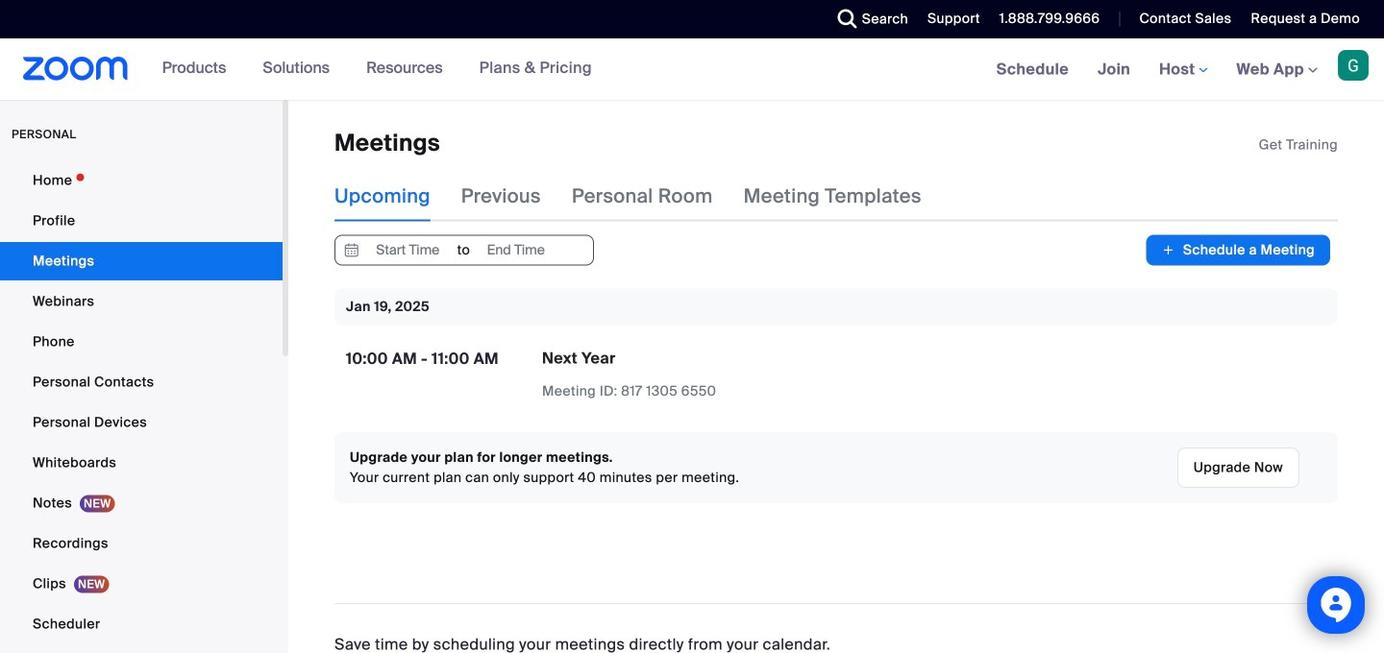 Task type: locate. For each thing, give the bounding box(es) containing it.
1 horizontal spatial application
[[1259, 136, 1338, 155]]

tabs of meeting tab list
[[335, 172, 953, 222]]

application
[[1259, 136, 1338, 155], [542, 348, 879, 402]]

Date Range Picker End field
[[472, 236, 561, 265]]

1 vertical spatial application
[[542, 348, 879, 402]]

next year element
[[542, 348, 616, 369]]

personal menu menu
[[0, 162, 283, 654]]

banner
[[0, 38, 1385, 101]]

add image
[[1162, 241, 1176, 260]]

product information navigation
[[148, 38, 607, 100]]



Task type: describe. For each thing, give the bounding box(es) containing it.
Date Range Picker Start field
[[363, 236, 452, 265]]

profile picture image
[[1338, 50, 1369, 81]]

meetings navigation
[[982, 38, 1385, 101]]

zoom logo image
[[23, 57, 128, 81]]

date image
[[340, 236, 363, 265]]

0 vertical spatial application
[[1259, 136, 1338, 155]]

0 horizontal spatial application
[[542, 348, 879, 402]]



Task type: vqa. For each thing, say whether or not it's contained in the screenshot.
the topmost application
yes



